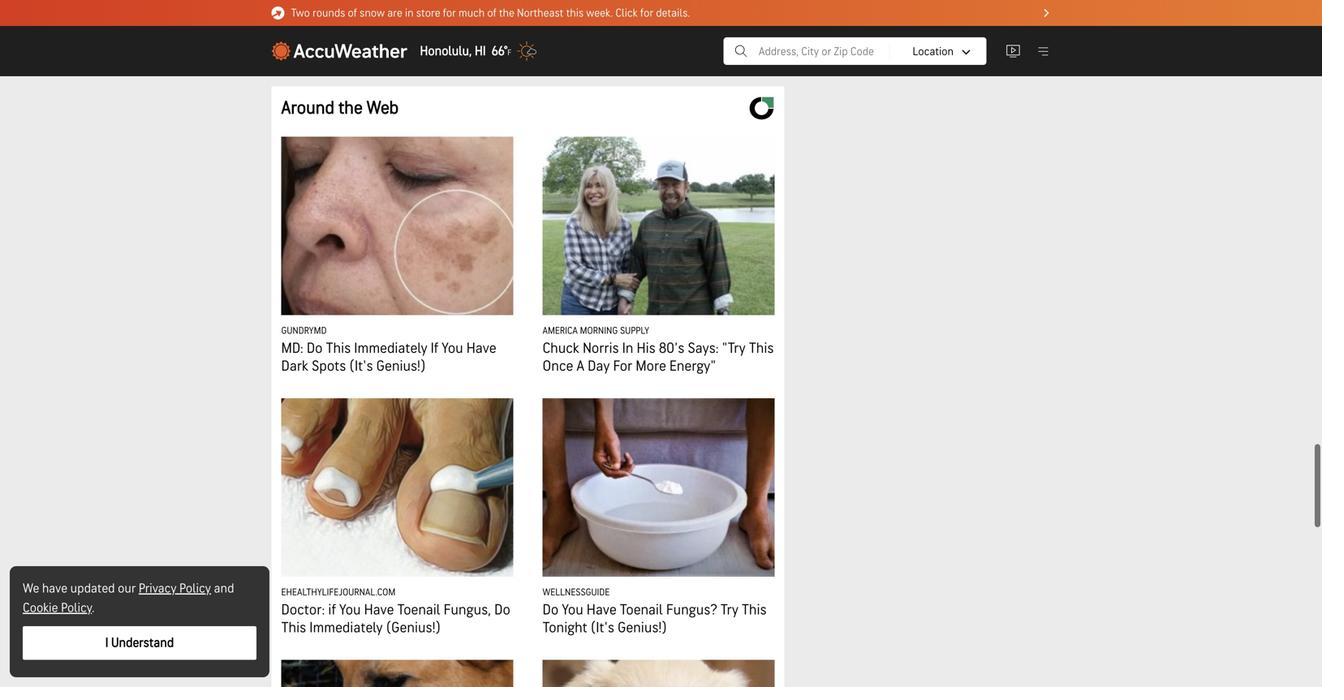 Task type: vqa. For each thing, say whether or not it's contained in the screenshot.
DC in 'winter weather new snowstorm to blanket areas from chicago to pittsburgh, dc and nyc 3 hours ago'
no



Task type: describe. For each thing, give the bounding box(es) containing it.
morning
[[580, 325, 618, 337]]

two
[[291, 6, 310, 20]]

you inside doctor: if you have toenail fungus, do this immediately (genius!)
[[339, 602, 361, 619]]

if
[[431, 340, 438, 358]]

privacy
[[139, 581, 177, 597]]

Address, City or Zip Code text field
[[759, 45, 954, 58]]

energy"
[[670, 358, 716, 375]]

do inside md: do this immediately if you have dark spots (it's genius!)
[[307, 340, 323, 358]]

66°
[[492, 43, 508, 59]]

two rounds of snow are in store for much of the northeast this week. click for details. link
[[272, 0, 1051, 26]]

location
[[913, 45, 954, 58]]

chuck norris in his 80's says: "try this once a day for more energy"
[[543, 340, 774, 375]]

i
[[105, 636, 108, 651]]

1 vertical spatial policy
[[61, 601, 92, 617]]

america
[[543, 325, 578, 337]]

animal activist katherine heigl: don't feed your dog these foods image
[[281, 660, 513, 688]]

1 of from the left
[[348, 6, 357, 20]]

spots
[[312, 358, 346, 375]]

doctor: if you have toenail fungus, do this immediately (genius!)
[[281, 602, 510, 637]]

hamburger image
[[1036, 44, 1051, 58]]

web
[[367, 98, 399, 119]]

are
[[387, 6, 402, 20]]

do you have toenail fungus? try this tonight (it's genius!)
[[543, 602, 767, 637]]

day
[[588, 358, 610, 375]]

have inside md: do this immediately if you have dark spots (it's genius!)
[[467, 340, 496, 358]]

breaking news image
[[272, 6, 285, 19]]

honolulu, hi 66° f
[[420, 43, 512, 59]]

america morning supply
[[543, 325, 649, 337]]

this inside doctor: if you have toenail fungus, do this immediately (genius!)
[[281, 620, 306, 637]]

tonight
[[543, 620, 587, 637]]

0 horizontal spatial the
[[338, 98, 363, 119]]

wellnessguide
[[543, 587, 610, 599]]

more
[[636, 358, 666, 375]]

2 for from the left
[[640, 6, 654, 20]]

snow
[[360, 6, 385, 20]]

doctor: if you have toenail fungus, do this immediately (genius!) image
[[281, 399, 513, 577]]

have inside "do you have toenail fungus? try this tonight (it's genius!)"
[[587, 602, 617, 619]]

.
[[92, 601, 95, 617]]

in
[[405, 6, 414, 20]]

northeast
[[517, 6, 564, 20]]

week.
[[586, 6, 613, 20]]

toenail inside doctor: if you have toenail fungus, do this immediately (genius!)
[[397, 602, 440, 619]]

honolulu,
[[420, 43, 472, 59]]

doctor:
[[281, 602, 325, 619]]

says:
[[688, 340, 719, 358]]

fungus?
[[666, 602, 717, 619]]

(genius!)
[[386, 620, 441, 637]]

around the web
[[281, 98, 399, 119]]

1 horizontal spatial policy
[[179, 581, 211, 597]]

details.
[[656, 6, 690, 20]]

you inside md: do this immediately if you have dark spots (it's genius!)
[[442, 340, 463, 358]]

(it's inside md: do this immediately if you have dark spots (it's genius!)
[[349, 358, 373, 375]]

ehealthylifejournal.com
[[281, 587, 396, 599]]

i understand
[[105, 636, 174, 651]]



Task type: locate. For each thing, give the bounding box(es) containing it.
privacy policy link
[[139, 581, 211, 597]]

0 horizontal spatial toenail
[[397, 602, 440, 619]]

(it's inside "do you have toenail fungus? try this tonight (it's genius!)"
[[591, 620, 614, 637]]

updated
[[70, 581, 115, 597]]

2 horizontal spatial you
[[562, 602, 583, 619]]

(it's right tonight
[[591, 620, 614, 637]]

hi
[[475, 43, 486, 59]]

we have updated our privacy policy and cookie policy .
[[23, 581, 234, 617]]

1 horizontal spatial the
[[499, 6, 515, 20]]

0 vertical spatial genius!)
[[376, 358, 426, 375]]

1 horizontal spatial (it's
[[591, 620, 614, 637]]

toenail up (genius!)
[[397, 602, 440, 619]]

toenail inside "do you have toenail fungus? try this tonight (it's genius!)"
[[620, 602, 663, 619]]

chevron down image
[[962, 50, 970, 55]]

if
[[328, 602, 336, 619]]

dark
[[281, 358, 308, 375]]

two rounds of snow are in store for much of the northeast this week. click for details.
[[291, 6, 690, 20]]

0 horizontal spatial have
[[364, 602, 394, 619]]

md: do this immediately if you have dark spots (it's genius!)
[[281, 340, 496, 375]]

chuck norris in his 80's says: "try this once a day for more energy" image
[[543, 137, 775, 315]]

0 horizontal spatial (it's
[[349, 358, 373, 375]]

gundrymd
[[281, 325, 327, 337]]

this right "try
[[749, 340, 774, 358]]

have up (genius!)
[[364, 602, 394, 619]]

fungus,
[[444, 602, 491, 619]]

this inside md: do this immediately if you have dark spots (it's genius!)
[[326, 340, 351, 358]]

have down wellnessguide
[[587, 602, 617, 619]]

1 horizontal spatial of
[[487, 6, 497, 20]]

do inside "do you have toenail fungus? try this tonight (it's genius!)"
[[543, 602, 559, 619]]

the left northeast
[[499, 6, 515, 20]]

for right click
[[640, 6, 654, 20]]

of left snow
[[348, 6, 357, 20]]

genius!) right spots
[[376, 358, 426, 375]]

do down gundrymd
[[307, 340, 323, 358]]

this up spots
[[326, 340, 351, 358]]

0 horizontal spatial do
[[307, 340, 323, 358]]

0 horizontal spatial for
[[443, 6, 456, 20]]

f
[[508, 48, 512, 57]]

toenail left fungus?
[[620, 602, 663, 619]]

genius!) inside md: do this immediately if you have dark spots (it's genius!)
[[376, 358, 426, 375]]

of right much
[[487, 6, 497, 20]]

rounds
[[313, 6, 345, 20]]

sponsored image
[[749, 96, 775, 121]]

1 vertical spatial immediately
[[309, 620, 383, 637]]

supply
[[620, 325, 649, 337]]

1 for from the left
[[443, 6, 456, 20]]

do right fungus,
[[494, 602, 510, 619]]

policy
[[179, 581, 211, 597], [61, 601, 92, 617]]

2 toenail from the left
[[620, 602, 663, 619]]

immediately
[[354, 340, 427, 358], [309, 620, 383, 637]]

1 vertical spatial the
[[338, 98, 363, 119]]

md: do this immediately if you have dark spots (it's genius!) image
[[281, 137, 513, 315]]

"try
[[722, 340, 746, 358]]

2 of from the left
[[487, 6, 497, 20]]

do up tonight
[[543, 602, 559, 619]]

policy left and
[[179, 581, 211, 597]]

chevron right image
[[1044, 9, 1049, 17]]

much
[[459, 6, 485, 20]]

1 toenail from the left
[[397, 602, 440, 619]]

our
[[118, 581, 136, 597]]

genius!) inside "do you have toenail fungus? try this tonight (it's genius!)"
[[618, 620, 667, 637]]

of
[[348, 6, 357, 20], [487, 6, 497, 20]]

1 horizontal spatial toenail
[[620, 602, 663, 619]]

80's
[[659, 340, 685, 358]]

immediately left if
[[354, 340, 427, 358]]

for right store
[[443, 6, 456, 20]]

try
[[721, 602, 739, 619]]

genius!) up if your dog has tear stains (most dog owners don't know this) image
[[618, 620, 667, 637]]

the left web
[[338, 98, 363, 119]]

1 vertical spatial (it's
[[591, 620, 614, 637]]

0 vertical spatial (it's
[[349, 358, 373, 375]]

chuck
[[543, 340, 580, 358]]

1 horizontal spatial have
[[467, 340, 496, 358]]

(it's
[[349, 358, 373, 375], [591, 620, 614, 637]]

policy down updated
[[61, 601, 92, 617]]

immediately down if
[[309, 620, 383, 637]]

search image
[[733, 41, 749, 61]]

this inside chuck norris in his 80's says: "try this once a day for more energy"
[[749, 340, 774, 358]]

genius!)
[[376, 358, 426, 375], [618, 620, 667, 637]]

1 horizontal spatial do
[[494, 602, 510, 619]]

cookie
[[23, 601, 58, 617]]

this inside "do you have toenail fungus? try this tonight (it's genius!)"
[[742, 602, 767, 619]]

immediately inside md: do this immediately if you have dark spots (it's genius!)
[[354, 340, 427, 358]]

(it's right spots
[[349, 358, 373, 375]]

2 horizontal spatial have
[[587, 602, 617, 619]]

you
[[442, 340, 463, 358], [339, 602, 361, 619], [562, 602, 583, 619]]

and
[[214, 581, 234, 597]]

do
[[307, 340, 323, 358], [494, 602, 510, 619], [543, 602, 559, 619]]

cookie policy link
[[23, 601, 92, 617]]

norris
[[583, 340, 619, 358]]

around
[[281, 98, 334, 119]]

0 horizontal spatial policy
[[61, 601, 92, 617]]

in
[[622, 340, 634, 358]]

this
[[566, 6, 584, 20]]

this down doctor:
[[281, 620, 306, 637]]

for
[[613, 358, 632, 375]]

a
[[577, 358, 585, 375]]

if your dog has tear stains (most dog owners don't know this) image
[[543, 660, 775, 688]]

understand
[[111, 636, 174, 651]]

his
[[637, 340, 656, 358]]

0 vertical spatial immediately
[[354, 340, 427, 358]]

1 horizontal spatial for
[[640, 6, 654, 20]]

have
[[42, 581, 67, 597]]

md:
[[281, 340, 303, 358]]

store
[[416, 6, 440, 20]]

this right try
[[742, 602, 767, 619]]

the
[[499, 6, 515, 20], [338, 98, 363, 119]]

have right if
[[467, 340, 496, 358]]

1 horizontal spatial genius!)
[[618, 620, 667, 637]]

1 vertical spatial genius!)
[[618, 620, 667, 637]]

have inside doctor: if you have toenail fungus, do this immediately (genius!)
[[364, 602, 394, 619]]

do inside doctor: if you have toenail fungus, do this immediately (genius!)
[[494, 602, 510, 619]]

0 vertical spatial policy
[[179, 581, 211, 597]]

you inside "do you have toenail fungus? try this tonight (it's genius!)"
[[562, 602, 583, 619]]

do you have toenail fungus? try this tonight (it's genius!) image
[[543, 399, 775, 577]]

1 horizontal spatial you
[[442, 340, 463, 358]]

click
[[616, 6, 638, 20]]

0 horizontal spatial genius!)
[[376, 358, 426, 375]]

for
[[443, 6, 456, 20], [640, 6, 654, 20]]

0 horizontal spatial of
[[348, 6, 357, 20]]

2 horizontal spatial do
[[543, 602, 559, 619]]

immediately inside doctor: if you have toenail fungus, do this immediately (genius!)
[[309, 620, 383, 637]]

toenail
[[397, 602, 440, 619], [620, 602, 663, 619]]

once
[[543, 358, 573, 375]]

we
[[23, 581, 39, 597]]

this
[[326, 340, 351, 358], [749, 340, 774, 358], [742, 602, 767, 619], [281, 620, 306, 637]]

have
[[467, 340, 496, 358], [364, 602, 394, 619], [587, 602, 617, 619]]

0 vertical spatial the
[[499, 6, 515, 20]]

0 horizontal spatial you
[[339, 602, 361, 619]]



